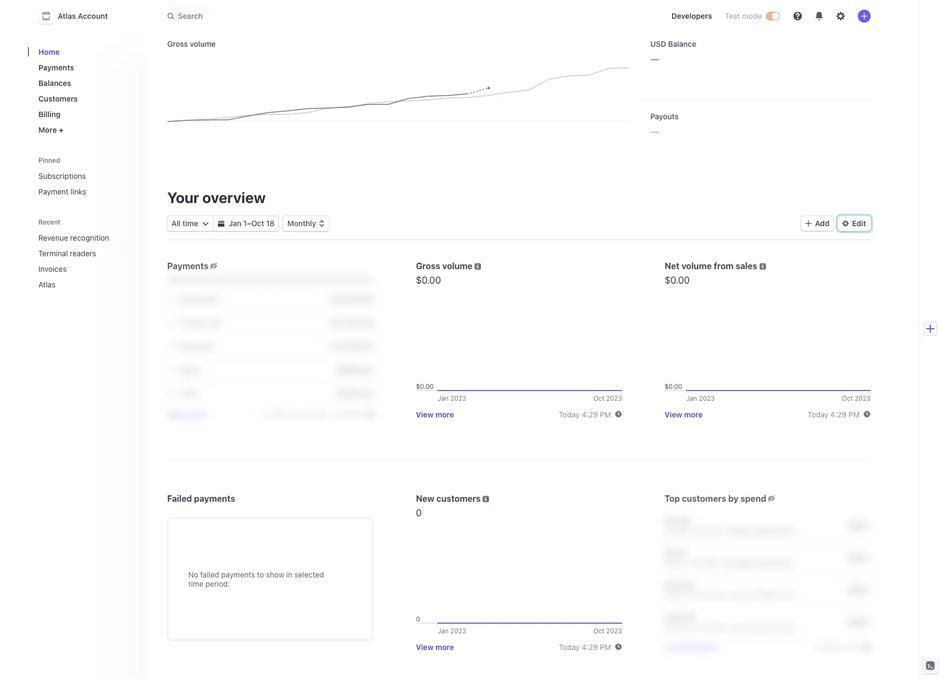 Task type: vqa. For each thing, say whether or not it's contained in the screenshot.
balances
yes



Task type: locate. For each thing, give the bounding box(es) containing it.
edit
[[853, 219, 867, 228]]

1 horizontal spatial customers
[[683, 494, 727, 503]]

toolbar
[[802, 216, 871, 231]]

mode
[[743, 11, 763, 20]]

0 horizontal spatial info image
[[475, 263, 481, 270]]

$0.00
[[416, 275, 441, 286], [665, 275, 690, 286]]

0 vertical spatial payments
[[38, 63, 74, 72]]

4:29 for gross volume
[[582, 410, 598, 419]]

1 vertical spatial gross
[[416, 261, 441, 271]]

recent navigation links element
[[28, 213, 146, 293]]

add
[[816, 219, 830, 228]]

payments right "failed"
[[194, 494, 235, 503]]

— down 'usd'
[[651, 53, 660, 65]]

view for net volume from sales
[[665, 410, 683, 419]]

readers
[[70, 249, 96, 258]]

2 — from the top
[[651, 125, 660, 138]]

4:29 for net volume from sales
[[831, 410, 847, 419]]

payments left hidden image
[[167, 261, 209, 271]]

view for gross volume
[[416, 410, 434, 419]]

svg image right time
[[203, 220, 209, 227]]

developers link
[[668, 8, 717, 25]]

1 svg image from the left
[[203, 220, 209, 227]]

1 $0.00 from the left
[[416, 275, 441, 286]]

1 horizontal spatial atlas
[[58, 11, 76, 20]]

1 horizontal spatial info image
[[760, 263, 766, 270]]

4
[[665, 642, 670, 651]]

pin to navigation image
[[128, 265, 136, 273], [128, 280, 136, 289]]

payment
[[38, 187, 69, 196]]

2 $0.00 from the left
[[665, 275, 690, 286]]

of
[[672, 642, 679, 651]]

hidden image
[[211, 263, 217, 269]]

balances
[[38, 78, 71, 88]]

clear history image
[[128, 219, 134, 225]]

more
[[38, 125, 57, 134]]

pin to navigation image
[[128, 233, 136, 242]]

2 pin to navigation image from the top
[[128, 280, 136, 289]]

today 4:29 pm for net volume from sales
[[808, 410, 860, 419]]

view more link
[[167, 410, 205, 419], [416, 410, 454, 419], [665, 410, 703, 419], [416, 642, 454, 651]]

top
[[665, 494, 680, 503]]

jan
[[229, 219, 242, 228]]

your
[[167, 189, 199, 206]]

1 pin to navigation image from the top
[[128, 265, 136, 273]]

payments up "balances"
[[38, 63, 74, 72]]

view
[[167, 410, 185, 419], [416, 410, 434, 419], [665, 410, 683, 419], [416, 642, 434, 651]]

customers
[[437, 494, 481, 503], [683, 494, 727, 503]]

pm for net volume from sales
[[849, 410, 860, 419]]

more for new customers
[[436, 642, 454, 651]]

0 horizontal spatial svg image
[[203, 220, 209, 227]]

today 4:29 pm
[[559, 410, 611, 419], [808, 410, 860, 419], [559, 642, 611, 651]]

1 vertical spatial gross volume
[[416, 261, 473, 271]]

core navigation links element
[[34, 43, 137, 139]]

0 horizontal spatial customers
[[437, 494, 481, 503]]

18
[[266, 219, 275, 228]]

2 info image from the left
[[760, 263, 766, 270]]

settings image
[[837, 12, 845, 20]]

toolbar containing add
[[802, 216, 871, 231]]

$5000.00
[[337, 365, 373, 374], [337, 389, 373, 398]]

1 vertical spatial $5000.00
[[337, 389, 373, 398]]

results
[[693, 642, 718, 651]]

0 horizontal spatial gross volume
[[167, 39, 216, 48]]

1 vertical spatial payments
[[167, 261, 209, 271]]

recent
[[38, 218, 61, 226]]

$0.00 for gross
[[416, 275, 441, 286]]

customers for top
[[683, 494, 727, 503]]

4:29 for new customers
[[582, 642, 598, 651]]

0 horizontal spatial atlas
[[38, 280, 56, 289]]

payments
[[194, 494, 235, 503], [221, 570, 255, 579]]

0 horizontal spatial gross
[[167, 39, 188, 48]]

atlas inside recent element
[[38, 280, 56, 289]]

— down payouts
[[651, 125, 660, 138]]

1 — from the top
[[651, 53, 660, 65]]

0 vertical spatial gross volume
[[167, 39, 216, 48]]

time
[[183, 219, 198, 228]]

to
[[257, 570, 264, 579]]

atlas down invoices
[[38, 280, 56, 289]]

svg image left jan
[[218, 220, 225, 227]]

gross volume
[[167, 39, 216, 48], [416, 261, 473, 271]]

payment links
[[38, 187, 86, 196]]

revenue recognition
[[38, 233, 109, 242]]

volume
[[190, 39, 216, 48], [443, 261, 473, 271], [682, 261, 712, 271]]

1 info image from the left
[[475, 263, 481, 270]]

more
[[187, 410, 205, 419], [436, 410, 454, 419], [685, 410, 703, 419], [436, 642, 454, 651]]

in
[[286, 570, 293, 579]]

payments left "to"
[[221, 570, 255, 579]]

atlas inside button
[[58, 11, 76, 20]]

view more for gross volume
[[416, 410, 454, 419]]

today for gross volume
[[559, 410, 580, 419]]

figure
[[167, 68, 629, 122], [167, 68, 629, 122]]

2 svg image from the left
[[218, 220, 225, 227]]

payments inside no failed payments to show in selected time period.
[[221, 570, 255, 579]]

pm for gross volume
[[600, 410, 611, 419]]

oct
[[252, 219, 264, 228]]

view more link for net volume from sales
[[665, 410, 703, 419]]

0 vertical spatial atlas
[[58, 11, 76, 20]]

pm for new customers
[[600, 642, 611, 651]]

0 horizontal spatial $0.00
[[416, 275, 441, 286]]

today
[[559, 410, 580, 419], [808, 410, 829, 419], [559, 642, 580, 651]]

0 vertical spatial —
[[651, 53, 660, 65]]

pm
[[600, 410, 611, 419], [849, 410, 860, 419], [600, 642, 611, 651]]

0 vertical spatial pin to navigation image
[[128, 265, 136, 273]]

2 customers from the left
[[683, 494, 727, 503]]

today 4:29 pm for new customers
[[559, 642, 611, 651]]

show
[[266, 570, 284, 579]]

atlas
[[58, 11, 76, 20], [38, 280, 56, 289]]

payments grid
[[167, 287, 373, 406]]

payment links link
[[34, 183, 137, 200]]

1 vertical spatial —
[[651, 125, 660, 138]]

0 vertical spatial $5000.00
[[337, 365, 373, 374]]

subscriptions link
[[34, 167, 137, 185]]

0 horizontal spatial payments
[[38, 63, 74, 72]]

customers left by
[[683, 494, 727, 503]]

gross
[[167, 39, 188, 48], [416, 261, 441, 271]]

atlas link
[[34, 276, 122, 293]]

failed
[[200, 570, 219, 579]]

hidden image
[[769, 495, 775, 502]]

24
[[681, 642, 691, 651]]

balances link
[[34, 74, 137, 92]]

today 4:29 pm for gross volume
[[559, 410, 611, 419]]

payments
[[38, 63, 74, 72], [167, 261, 209, 271]]

— inside usd balance —
[[651, 53, 660, 65]]

view more for net volume from sales
[[665, 410, 703, 419]]

1 vertical spatial atlas
[[38, 280, 56, 289]]

4:29
[[582, 410, 598, 419], [831, 410, 847, 419], [582, 642, 598, 651]]

spend
[[741, 494, 767, 503]]

customers left info icon
[[437, 494, 481, 503]]

invoices link
[[34, 260, 122, 278]]

search
[[178, 11, 203, 20]]

balance
[[669, 39, 697, 48]]

1 vertical spatial pin to navigation image
[[128, 280, 136, 289]]

1 vertical spatial payments
[[221, 570, 255, 579]]

atlas left account
[[58, 11, 76, 20]]

payouts
[[651, 112, 679, 121]]

1 horizontal spatial svg image
[[218, 220, 225, 227]]

view more
[[167, 410, 205, 419], [416, 410, 454, 419], [665, 410, 703, 419], [416, 642, 454, 651]]

—
[[651, 53, 660, 65], [651, 125, 660, 138]]

svg image
[[203, 220, 209, 227], [218, 220, 225, 227]]

1 horizontal spatial $0.00
[[665, 275, 690, 286]]

pin to navigation image for atlas
[[128, 280, 136, 289]]

1 customers from the left
[[437, 494, 481, 503]]

recognition
[[70, 233, 109, 242]]

edit button
[[839, 216, 871, 231]]

info image
[[475, 263, 481, 270], [760, 263, 766, 270]]



Task type: describe. For each thing, give the bounding box(es) containing it.
pinned element
[[34, 167, 137, 200]]

home link
[[34, 43, 137, 61]]

billing link
[[34, 105, 137, 123]]

failed
[[167, 494, 192, 503]]

view more link for gross volume
[[416, 410, 454, 419]]

1 $5000.00 from the top
[[337, 365, 373, 374]]

customers for new
[[437, 494, 481, 503]]

0 vertical spatial gross
[[167, 39, 188, 48]]

customers link
[[34, 90, 137, 107]]

sales
[[736, 261, 758, 271]]

net volume from sales
[[665, 261, 758, 271]]

top customers by spend
[[665, 494, 767, 503]]

Search text field
[[161, 6, 464, 26]]

pinned
[[38, 156, 60, 164]]

terminal readers link
[[34, 244, 122, 262]]

1 horizontal spatial gross
[[416, 261, 441, 271]]

links
[[71, 187, 86, 196]]

no failed payments to show in selected time period.
[[188, 570, 324, 588]]

+
[[59, 125, 64, 134]]

usd balance —
[[651, 39, 697, 65]]

4 of 24 results link
[[665, 642, 718, 651]]

today for new customers
[[559, 642, 580, 651]]

developers
[[672, 11, 713, 20]]

test
[[726, 11, 741, 20]]

account
[[78, 11, 108, 20]]

atlas for atlas
[[38, 280, 56, 289]]

your overview
[[167, 189, 266, 206]]

0 horizontal spatial volume
[[190, 39, 216, 48]]

by
[[729, 494, 739, 503]]

view more for new customers
[[416, 642, 454, 651]]

1
[[244, 219, 247, 228]]

2 $5000.00 from the top
[[337, 389, 373, 398]]

new customers
[[416, 494, 481, 503]]

Search search field
[[161, 6, 464, 26]]

time period.
[[188, 579, 230, 588]]

view more link for new customers
[[416, 642, 454, 651]]

atlas account
[[58, 11, 108, 20]]

info image for net volume from sales
[[760, 263, 766, 270]]

recent element
[[28, 229, 146, 293]]

4 of 24 results
[[665, 642, 718, 651]]

pinned navigation links element
[[34, 152, 139, 200]]

$0.00 for net
[[665, 275, 690, 286]]

view for new customers
[[416, 642, 434, 651]]

test mode
[[726, 11, 763, 20]]

$25,000.00
[[330, 294, 373, 303]]

revenue recognition link
[[34, 229, 122, 247]]

pin to navigation image for invoices
[[128, 265, 136, 273]]

revenue
[[38, 233, 68, 242]]

more +
[[38, 125, 64, 134]]

failed payments
[[167, 494, 235, 503]]

1 horizontal spatial gross volume
[[416, 261, 473, 271]]

today for net volume from sales
[[808, 410, 829, 419]]

all time button
[[167, 216, 213, 231]]

customers
[[38, 94, 78, 103]]

invoices
[[38, 264, 67, 273]]

terminal
[[38, 249, 68, 258]]

edit pins image
[[128, 157, 134, 163]]

all
[[172, 219, 181, 228]]

0 vertical spatial payments
[[194, 494, 235, 503]]

2 horizontal spatial volume
[[682, 261, 712, 271]]

info image for gross volume
[[475, 263, 481, 270]]

from
[[714, 261, 734, 271]]

top customers by spend grid
[[665, 509, 871, 638]]

usd
[[651, 39, 667, 48]]

more for net volume from sales
[[685, 410, 703, 419]]

overview
[[203, 189, 266, 206]]

jan 1 – oct 18
[[229, 219, 275, 228]]

net
[[665, 261, 680, 271]]

$15,000.00
[[330, 341, 373, 351]]

terminal readers
[[38, 249, 96, 258]]

atlas account button
[[38, 9, 119, 24]]

$22,000.00
[[330, 318, 373, 327]]

payments inside core navigation links element
[[38, 63, 74, 72]]

1 horizontal spatial volume
[[443, 261, 473, 271]]

billing
[[38, 110, 61, 119]]

atlas for atlas account
[[58, 11, 76, 20]]

help image
[[794, 12, 802, 20]]

subscriptions
[[38, 171, 86, 181]]

svg image inside "all time" popup button
[[203, 220, 209, 227]]

info image
[[483, 496, 490, 502]]

no
[[188, 570, 198, 579]]

add button
[[802, 216, 835, 231]]

more for gross volume
[[436, 410, 454, 419]]

new
[[416, 494, 435, 503]]

selected
[[295, 570, 324, 579]]

1 horizontal spatial payments
[[167, 261, 209, 271]]

home
[[38, 47, 60, 56]]

payments link
[[34, 59, 137, 76]]

payouts —
[[651, 112, 679, 138]]

0
[[416, 507, 422, 518]]

–
[[247, 219, 252, 228]]

— inside payouts —
[[651, 125, 660, 138]]

all time
[[172, 219, 198, 228]]



